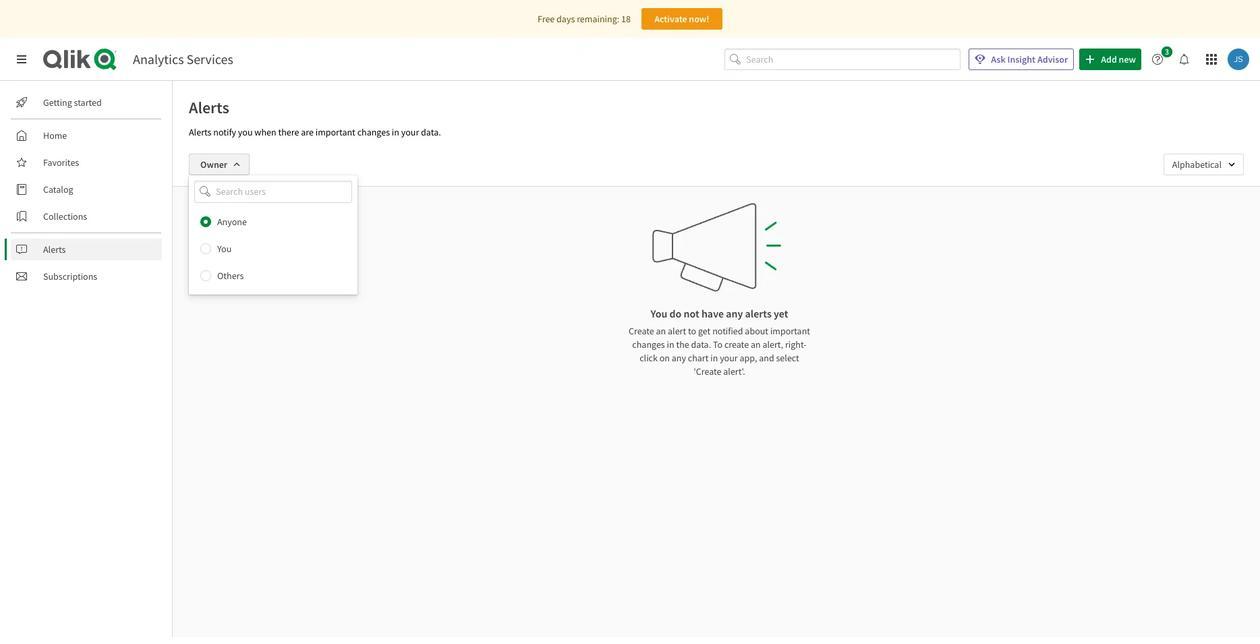Task type: describe. For each thing, give the bounding box(es) containing it.
catalog
[[43, 184, 73, 196]]

ask
[[992, 53, 1006, 65]]

0 vertical spatial alerts
[[189, 97, 229, 118]]

0 horizontal spatial changes
[[357, 126, 390, 138]]

alerts inside navigation pane element
[[43, 244, 66, 256]]

days
[[557, 13, 575, 25]]

Search users text field
[[213, 181, 336, 203]]

close sidebar menu image
[[16, 54, 27, 65]]

right-
[[786, 339, 807, 351]]

chart
[[688, 352, 709, 364]]

create
[[725, 339, 749, 351]]

have
[[702, 307, 724, 321]]

changes inside you do not have any alerts yet create an alert to get notified about important changes in the data. to create an alert, right- click on any chart in your app, and select 'create alert'.
[[633, 339, 665, 351]]

analytics services element
[[133, 51, 233, 67]]

add
[[1102, 53, 1117, 65]]

getting started
[[43, 97, 102, 109]]

0 horizontal spatial important
[[316, 126, 356, 138]]

alert
[[668, 325, 687, 337]]

anyone
[[217, 216, 247, 228]]

click
[[640, 352, 658, 364]]

about
[[745, 325, 769, 337]]

Alphabetical field
[[1164, 154, 1245, 175]]

data. inside you do not have any alerts yet create an alert to get notified about important changes in the data. to create an alert, right- click on any chart in your app, and select 'create alert'.
[[691, 339, 711, 351]]

on
[[660, 352, 670, 364]]

new
[[1119, 53, 1137, 65]]

there
[[278, 126, 299, 138]]

2 horizontal spatial in
[[711, 352, 718, 364]]

free days remaining: 18
[[538, 13, 631, 25]]

and
[[759, 352, 775, 364]]

catalog link
[[11, 179, 162, 200]]

services
[[187, 51, 233, 67]]

notify
[[213, 126, 236, 138]]

add new
[[1102, 53, 1137, 65]]

create
[[629, 325, 654, 337]]

home
[[43, 130, 67, 142]]

notified
[[713, 325, 743, 337]]

favorites link
[[11, 152, 162, 173]]

3
[[1165, 47, 1170, 57]]

ask insight advisor
[[992, 53, 1068, 65]]

now!
[[689, 13, 710, 25]]

add new button
[[1080, 49, 1142, 70]]

18
[[622, 13, 631, 25]]

analytics
[[133, 51, 184, 67]]

1 vertical spatial in
[[667, 339, 675, 351]]

owner option group
[[189, 208, 358, 289]]

when
[[255, 126, 276, 138]]

subscriptions link
[[11, 266, 162, 288]]



Task type: vqa. For each thing, say whether or not it's contained in the screenshot.
the Jacob Simon ELEMENT
no



Task type: locate. For each thing, give the bounding box(es) containing it.
your inside you do not have any alerts yet create an alert to get notified about important changes in the data. to create an alert, right- click on any chart in your app, and select 'create alert'.
[[720, 352, 738, 364]]

the
[[677, 339, 690, 351]]

owner button
[[189, 154, 250, 175]]

home link
[[11, 125, 162, 146]]

0 horizontal spatial an
[[656, 325, 666, 337]]

an left alert
[[656, 325, 666, 337]]

started
[[74, 97, 102, 109]]

ask insight advisor button
[[969, 49, 1075, 70]]

1 horizontal spatial any
[[726, 307, 743, 321]]

you for you
[[217, 243, 232, 255]]

alerts up subscriptions
[[43, 244, 66, 256]]

1 vertical spatial any
[[672, 352, 686, 364]]

0 horizontal spatial in
[[392, 126, 399, 138]]

select
[[776, 352, 800, 364]]

0 vertical spatial in
[[392, 126, 399, 138]]

jacob simon image
[[1228, 49, 1250, 70]]

important right are
[[316, 126, 356, 138]]

an down about
[[751, 339, 761, 351]]

alerts up notify
[[189, 97, 229, 118]]

important inside you do not have any alerts yet create an alert to get notified about important changes in the data. to create an alert, right- click on any chart in your app, and select 'create alert'.
[[771, 325, 811, 337]]

app,
[[740, 352, 758, 364]]

1 vertical spatial your
[[720, 352, 738, 364]]

you
[[217, 243, 232, 255], [651, 307, 668, 321]]

alerts link
[[11, 239, 162, 261]]

an
[[656, 325, 666, 337], [751, 339, 761, 351]]

1 vertical spatial data.
[[691, 339, 711, 351]]

None field
[[189, 181, 358, 203]]

searchbar element
[[725, 48, 961, 70]]

you inside owner option group
[[217, 243, 232, 255]]

analytics services
[[133, 51, 233, 67]]

collections link
[[11, 206, 162, 227]]

1 horizontal spatial your
[[720, 352, 738, 364]]

alert,
[[763, 339, 784, 351]]

1 vertical spatial you
[[651, 307, 668, 321]]

alerts left notify
[[189, 126, 212, 138]]

to
[[713, 339, 723, 351]]

filters region
[[173, 143, 1261, 295]]

1 vertical spatial changes
[[633, 339, 665, 351]]

alerts notify you when there are important changes in your data.
[[189, 126, 441, 138]]

collections
[[43, 211, 87, 223]]

0 vertical spatial any
[[726, 307, 743, 321]]

'create
[[694, 366, 722, 378]]

0 horizontal spatial any
[[672, 352, 686, 364]]

navigation pane element
[[0, 86, 172, 293]]

you
[[238, 126, 253, 138]]

to
[[688, 325, 697, 337]]

1 vertical spatial an
[[751, 339, 761, 351]]

changes right are
[[357, 126, 390, 138]]

getting
[[43, 97, 72, 109]]

getting started link
[[11, 92, 162, 113]]

0 horizontal spatial data.
[[421, 126, 441, 138]]

favorites
[[43, 157, 79, 169]]

2 vertical spatial alerts
[[43, 244, 66, 256]]

0 vertical spatial data.
[[421, 126, 441, 138]]

any down "the"
[[672, 352, 686, 364]]

0 horizontal spatial your
[[401, 126, 419, 138]]

changes
[[357, 126, 390, 138], [633, 339, 665, 351]]

activate now!
[[655, 13, 710, 25]]

yet
[[774, 307, 789, 321]]

you for you do not have any alerts yet create an alert to get notified about important changes in the data. to create an alert, right- click on any chart in your app, and select 'create alert'.
[[651, 307, 668, 321]]

you do not have any alerts yet create an alert to get notified about important changes in the data. to create an alert, right- click on any chart in your app, and select 'create alert'.
[[629, 307, 811, 378]]

1 vertical spatial important
[[771, 325, 811, 337]]

1 horizontal spatial an
[[751, 339, 761, 351]]

any up notified
[[726, 307, 743, 321]]

important
[[316, 126, 356, 138], [771, 325, 811, 337]]

0 vertical spatial you
[[217, 243, 232, 255]]

alphabetical
[[1173, 159, 1222, 171]]

do
[[670, 307, 682, 321]]

activate
[[655, 13, 687, 25]]

any
[[726, 307, 743, 321], [672, 352, 686, 364]]

not
[[684, 307, 700, 321]]

0 vertical spatial changes
[[357, 126, 390, 138]]

advisor
[[1038, 53, 1068, 65]]

alert'.
[[724, 366, 746, 378]]

Search text field
[[747, 48, 961, 70]]

alerts
[[189, 97, 229, 118], [189, 126, 212, 138], [43, 244, 66, 256]]

activate now! link
[[642, 8, 723, 30]]

1 horizontal spatial changes
[[633, 339, 665, 351]]

get
[[698, 325, 711, 337]]

remaining:
[[577, 13, 620, 25]]

1 horizontal spatial you
[[651, 307, 668, 321]]

0 vertical spatial an
[[656, 325, 666, 337]]

are
[[301, 126, 314, 138]]

1 horizontal spatial data.
[[691, 339, 711, 351]]

0 vertical spatial your
[[401, 126, 419, 138]]

0 horizontal spatial you
[[217, 243, 232, 255]]

others
[[217, 270, 244, 282]]

2 vertical spatial in
[[711, 352, 718, 364]]

your
[[401, 126, 419, 138], [720, 352, 738, 364]]

subscriptions
[[43, 271, 97, 283]]

1 vertical spatial alerts
[[189, 126, 212, 138]]

in
[[392, 126, 399, 138], [667, 339, 675, 351], [711, 352, 718, 364]]

important up right-
[[771, 325, 811, 337]]

changes up click
[[633, 339, 665, 351]]

owner
[[200, 159, 227, 171]]

0 vertical spatial important
[[316, 126, 356, 138]]

you inside you do not have any alerts yet create an alert to get notified about important changes in the data. to create an alert, right- click on any chart in your app, and select 'create alert'.
[[651, 307, 668, 321]]

1 horizontal spatial in
[[667, 339, 675, 351]]

data.
[[421, 126, 441, 138], [691, 339, 711, 351]]

you up others
[[217, 243, 232, 255]]

you left do
[[651, 307, 668, 321]]

insight
[[1008, 53, 1036, 65]]

free
[[538, 13, 555, 25]]

1 horizontal spatial important
[[771, 325, 811, 337]]

3 button
[[1147, 47, 1177, 70]]

alerts
[[745, 307, 772, 321]]



